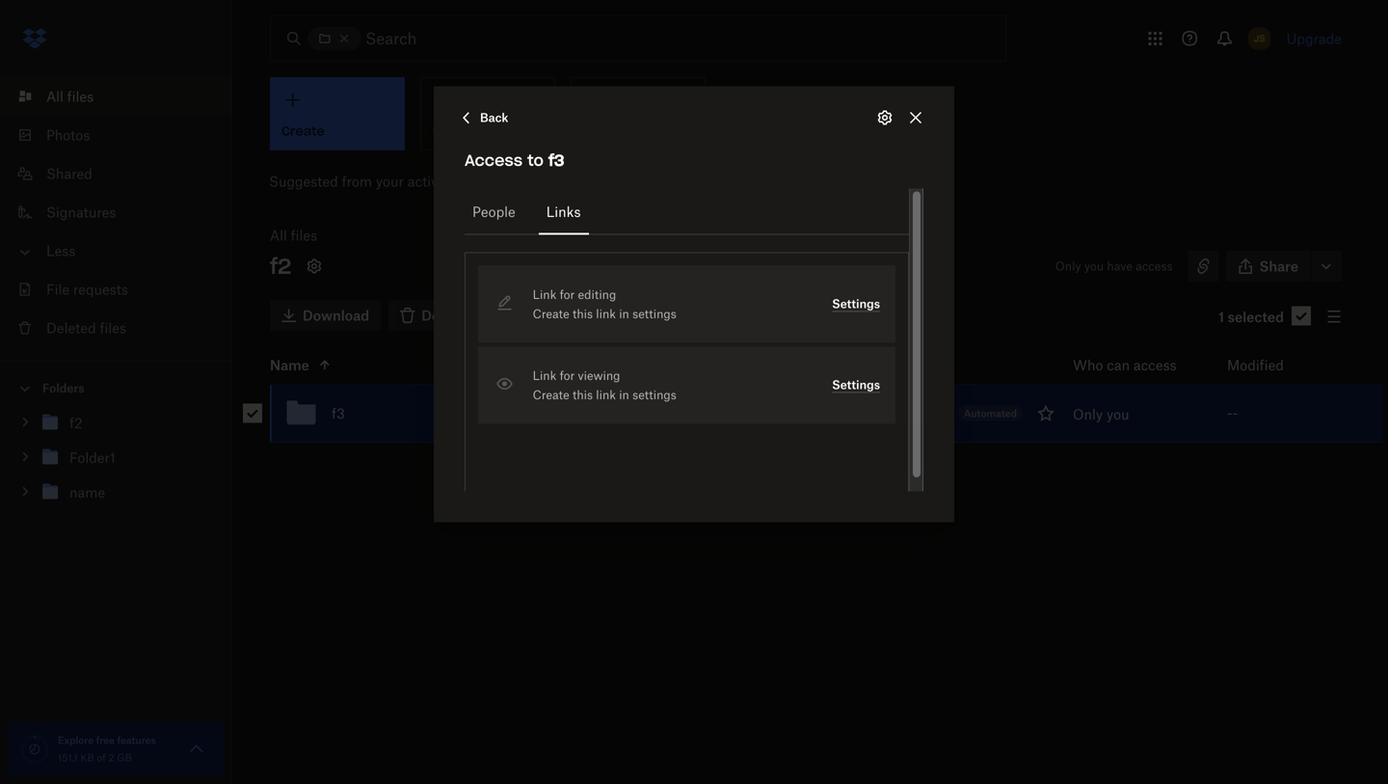 Task type: locate. For each thing, give the bounding box(es) containing it.
1 link from the top
[[533, 287, 557, 302]]

0 horizontal spatial all files
[[46, 88, 94, 105]]

less
[[46, 243, 76, 259]]

only left have
[[1056, 259, 1082, 273]]

settings for link for editing create this link in settings
[[833, 296, 881, 311]]

1 create from the top
[[533, 306, 570, 321]]

1 settings from the top
[[633, 306, 677, 321]]

tab list
[[465, 188, 909, 235]]

deleted
[[46, 320, 96, 336]]

1 vertical spatial link
[[596, 388, 616, 402]]

this inside link for viewing create this link in settings
[[573, 388, 593, 402]]

features
[[117, 734, 156, 746]]

0 vertical spatial f3
[[549, 150, 565, 170]]

access right have
[[1136, 259, 1173, 273]]

link inside link for editing create this link in settings
[[533, 287, 557, 302]]

upgrade
[[1287, 30, 1343, 47]]

files down file requests link
[[100, 320, 126, 336]]

f2
[[270, 253, 291, 280]]

access
[[1136, 259, 1173, 273], [1134, 357, 1177, 373]]

for inside link for editing create this link in settings
[[560, 287, 575, 302]]

link for link for editing
[[596, 306, 616, 321]]

0 vertical spatial settings button
[[833, 296, 881, 312]]

1 vertical spatial you
[[1107, 406, 1130, 422]]

1 vertical spatial in
[[619, 388, 630, 402]]

folders
[[42, 381, 84, 395]]

1 settings from the top
[[833, 296, 881, 311]]

0 horizontal spatial all
[[46, 88, 64, 105]]

settings inside link for editing create this link in settings
[[633, 306, 677, 321]]

only you have access
[[1056, 259, 1173, 273]]

link
[[533, 287, 557, 302], [533, 368, 557, 383]]

for left editing
[[560, 287, 575, 302]]

--
[[1228, 405, 1238, 421]]

1 in from the top
[[619, 306, 630, 321]]

1
[[1219, 309, 1225, 325]]

you down can on the right top
[[1107, 406, 1130, 422]]

1 vertical spatial access
[[1134, 357, 1177, 373]]

1 horizontal spatial files
[[100, 320, 126, 336]]

all files link up f2
[[270, 226, 317, 245]]

to
[[528, 150, 544, 170]]

0 horizontal spatial all files link
[[15, 77, 231, 116]]

list
[[0, 66, 231, 361]]

for for viewing
[[560, 368, 575, 383]]

in inside link for editing create this link in settings
[[619, 306, 630, 321]]

0 vertical spatial this
[[573, 306, 593, 321]]

all files link up photos
[[15, 77, 231, 116]]

0 vertical spatial all
[[46, 88, 64, 105]]

0 vertical spatial settings
[[833, 296, 881, 311]]

this down viewing
[[573, 388, 593, 402]]

1 horizontal spatial all files link
[[270, 226, 317, 245]]

0 vertical spatial settings
[[633, 306, 677, 321]]

people tab
[[465, 188, 523, 235]]

modified
[[1228, 357, 1285, 373]]

selected
[[1228, 309, 1285, 325]]

2 settings button from the top
[[833, 377, 881, 393]]

1 horizontal spatial f3
[[549, 150, 565, 170]]

2 for from the top
[[560, 368, 575, 383]]

only
[[1056, 259, 1082, 273], [1073, 406, 1103, 422]]

2 in from the top
[[619, 388, 630, 402]]

tab list containing people
[[465, 188, 909, 235]]

settings up name button
[[633, 306, 677, 321]]

in for editing
[[619, 306, 630, 321]]

suggested from your activity
[[269, 173, 454, 190]]

sharing modal dialog
[[434, 86, 955, 676]]

files
[[67, 88, 94, 105], [291, 227, 317, 244], [100, 320, 126, 336]]

settings down name button
[[633, 388, 677, 402]]

0 vertical spatial create
[[533, 306, 570, 321]]

1 vertical spatial only
[[1073, 406, 1103, 422]]

this inside link for editing create this link in settings
[[573, 306, 593, 321]]

1 for from the top
[[560, 287, 575, 302]]

1 this from the top
[[573, 306, 593, 321]]

your
[[376, 173, 404, 190]]

all files up f2
[[270, 227, 317, 244]]

all files list item
[[0, 77, 231, 116]]

in up name button
[[619, 306, 630, 321]]

link inside link for viewing create this link in settings
[[596, 388, 616, 402]]

1 vertical spatial settings
[[833, 377, 881, 392]]

you left have
[[1085, 259, 1104, 273]]

this
[[573, 306, 593, 321], [573, 388, 593, 402]]

this down editing
[[573, 306, 593, 321]]

settings inside link for viewing create this link in settings
[[633, 388, 677, 402]]

2 horizontal spatial files
[[291, 227, 317, 244]]

of
[[97, 752, 106, 764]]

files up f2
[[291, 227, 317, 244]]

requests
[[73, 281, 128, 298]]

1 vertical spatial create
[[533, 388, 570, 402]]

1 vertical spatial all files link
[[270, 226, 317, 245]]

folders button
[[0, 373, 231, 402]]

1 vertical spatial all files
[[270, 227, 317, 244]]

you
[[1085, 259, 1104, 273], [1107, 406, 1130, 422]]

for
[[560, 287, 575, 302], [560, 368, 575, 383]]

for left viewing
[[560, 368, 575, 383]]

shared
[[46, 165, 92, 182]]

2
[[108, 752, 114, 764]]

settings button
[[833, 296, 881, 312], [833, 377, 881, 393]]

1 vertical spatial settings
[[633, 388, 677, 402]]

share
[[1260, 258, 1299, 274]]

2 - from the left
[[1233, 405, 1238, 421]]

files inside 'list item'
[[67, 88, 94, 105]]

2 link from the top
[[533, 368, 557, 383]]

0 vertical spatial only
[[1056, 259, 1082, 273]]

this for editing
[[573, 306, 593, 321]]

link down editing
[[596, 306, 616, 321]]

0 vertical spatial for
[[560, 287, 575, 302]]

1 link from the top
[[596, 306, 616, 321]]

2 create from the top
[[533, 388, 570, 402]]

shared link
[[15, 154, 231, 193]]

link left editing
[[533, 287, 557, 302]]

0 vertical spatial link
[[533, 287, 557, 302]]

link down viewing
[[596, 388, 616, 402]]

in down viewing
[[619, 388, 630, 402]]

all files
[[46, 88, 94, 105], [270, 227, 317, 244]]

less image
[[15, 243, 35, 262]]

create
[[533, 306, 570, 321], [533, 388, 570, 402]]

1 settings button from the top
[[833, 296, 881, 312]]

settings
[[833, 296, 881, 311], [833, 377, 881, 392]]

1 selected
[[1219, 309, 1285, 325]]

1 vertical spatial for
[[560, 368, 575, 383]]

1 vertical spatial f3
[[332, 405, 345, 421]]

1 vertical spatial all
[[270, 227, 287, 244]]

settings for link for editing create this link in settings
[[633, 306, 677, 321]]

all up photos
[[46, 88, 64, 105]]

files up photos
[[67, 88, 94, 105]]

table
[[228, 346, 1384, 443]]

0 vertical spatial in
[[619, 306, 630, 321]]

access right can on the right top
[[1134, 357, 1177, 373]]

2 vertical spatial files
[[100, 320, 126, 336]]

create inside link for editing create this link in settings
[[533, 306, 570, 321]]

2 settings from the top
[[633, 388, 677, 402]]

all up f2
[[270, 227, 287, 244]]

create for link for viewing create this link in settings
[[533, 388, 570, 402]]

f3 inside table
[[332, 405, 345, 421]]

2 link from the top
[[596, 388, 616, 402]]

settings
[[633, 306, 677, 321], [633, 388, 677, 402]]

you for only you have access
[[1085, 259, 1104, 273]]

all files up photos
[[46, 88, 94, 105]]

who can access
[[1073, 357, 1177, 373]]

automated
[[964, 407, 1017, 419]]

kb
[[80, 752, 94, 764]]

deleted files link
[[15, 309, 231, 347]]

name button
[[270, 353, 1026, 377]]

0 horizontal spatial f3
[[332, 405, 345, 421]]

gb
[[117, 752, 132, 764]]

0 horizontal spatial files
[[67, 88, 94, 105]]

this for viewing
[[573, 388, 593, 402]]

access to f3
[[465, 150, 565, 170]]

link inside link for viewing create this link in settings
[[533, 368, 557, 383]]

link inside link for editing create this link in settings
[[596, 306, 616, 321]]

2 this from the top
[[573, 388, 593, 402]]

1 vertical spatial link
[[533, 368, 557, 383]]

back
[[480, 110, 509, 125]]

for inside link for viewing create this link in settings
[[560, 368, 575, 383]]

link for editing create this link in settings
[[533, 287, 677, 321]]

0 vertical spatial you
[[1085, 259, 1104, 273]]

1 vertical spatial this
[[573, 388, 593, 402]]

only right add to starred image
[[1073, 406, 1103, 422]]

in inside link for viewing create this link in settings
[[619, 388, 630, 402]]

in
[[619, 306, 630, 321], [619, 388, 630, 402]]

free
[[96, 734, 115, 746]]

f3
[[549, 150, 565, 170], [332, 405, 345, 421]]

link
[[596, 306, 616, 321], [596, 388, 616, 402]]

-
[[1228, 405, 1233, 421], [1233, 405, 1238, 421]]

only you button
[[1073, 404, 1130, 425]]

create inside link for viewing create this link in settings
[[533, 388, 570, 402]]

from
[[342, 173, 372, 190]]

1 vertical spatial files
[[291, 227, 317, 244]]

f3 link
[[332, 402, 345, 425]]

links
[[547, 203, 581, 220]]

share button
[[1227, 251, 1311, 282]]

tab list inside sharing modal dialog
[[465, 188, 909, 235]]

2 settings from the top
[[833, 377, 881, 392]]

file requests link
[[15, 270, 231, 309]]

only inside button
[[1073, 406, 1103, 422]]

0 vertical spatial all files
[[46, 88, 94, 105]]

link for link for editing
[[533, 287, 557, 302]]

editing
[[578, 287, 617, 302]]

0 vertical spatial files
[[67, 88, 94, 105]]

you inside button
[[1107, 406, 1130, 422]]

all
[[46, 88, 64, 105], [270, 227, 287, 244]]

1 vertical spatial settings button
[[833, 377, 881, 393]]

all files link
[[15, 77, 231, 116], [270, 226, 317, 245]]

0 horizontal spatial you
[[1085, 259, 1104, 273]]

1 horizontal spatial you
[[1107, 406, 1130, 422]]

settings button for link for editing create this link in settings
[[833, 296, 881, 312]]

signatures
[[46, 204, 116, 220]]

0 vertical spatial link
[[596, 306, 616, 321]]

group
[[0, 402, 231, 524]]

link left viewing
[[533, 368, 557, 383]]



Task type: describe. For each thing, give the bounding box(es) containing it.
link for link for viewing
[[533, 368, 557, 383]]

deleted files
[[46, 320, 126, 336]]

all inside 'list item'
[[46, 88, 64, 105]]

modified button
[[1228, 353, 1335, 377]]

dropbox image
[[15, 19, 54, 58]]

151.1
[[58, 752, 78, 764]]

name f3, modified 11/20/2023 11:54 am, element
[[228, 385, 1384, 443]]

1 - from the left
[[1228, 405, 1233, 421]]

people
[[473, 203, 516, 220]]

add to starred image
[[1035, 402, 1058, 425]]

viewing
[[578, 368, 621, 383]]

files for the topmost the all files "link"
[[67, 88, 94, 105]]

only you
[[1073, 406, 1130, 422]]

f3 inside sharing modal dialog
[[549, 150, 565, 170]]

list containing all files
[[0, 66, 231, 361]]

have
[[1108, 259, 1133, 273]]

only for only you have access
[[1056, 259, 1082, 273]]

file
[[46, 281, 70, 298]]

you for only you
[[1107, 406, 1130, 422]]

photos link
[[15, 116, 231, 154]]

1 horizontal spatial all
[[270, 227, 287, 244]]

suggested
[[269, 173, 338, 190]]

file requests
[[46, 281, 128, 298]]

0 vertical spatial all files link
[[15, 77, 231, 116]]

settings button for link for viewing create this link in settings
[[833, 377, 881, 393]]

0 vertical spatial access
[[1136, 259, 1173, 273]]

can
[[1107, 357, 1130, 373]]

quota usage element
[[19, 734, 50, 765]]

access
[[465, 150, 523, 170]]

files for deleted files link
[[100, 320, 126, 336]]

who
[[1073, 357, 1104, 373]]

link for link for viewing
[[596, 388, 616, 402]]

upgrade link
[[1287, 30, 1343, 47]]

link for viewing create this link in settings
[[533, 368, 677, 402]]

table containing name
[[228, 346, 1384, 443]]

all files inside the all files "link"
[[46, 88, 94, 105]]

settings for link for viewing create this link in settings
[[833, 377, 881, 392]]

back button
[[457, 106, 513, 129]]

1 horizontal spatial all files
[[270, 227, 317, 244]]

settings for link for viewing create this link in settings
[[633, 388, 677, 402]]

in for viewing
[[619, 388, 630, 402]]

create for link for editing create this link in settings
[[533, 306, 570, 321]]

explore free features 151.1 kb of 2 gb
[[58, 734, 156, 764]]

only for only you
[[1073, 406, 1103, 422]]

for for editing
[[560, 287, 575, 302]]

links tab
[[539, 188, 589, 235]]

activity
[[408, 173, 454, 190]]

photos
[[46, 127, 90, 143]]

signatures link
[[15, 193, 231, 231]]

explore
[[58, 734, 94, 746]]

name
[[270, 357, 309, 373]]



Task type: vqa. For each thing, say whether or not it's contained in the screenshot.
tell me more button at left top
no



